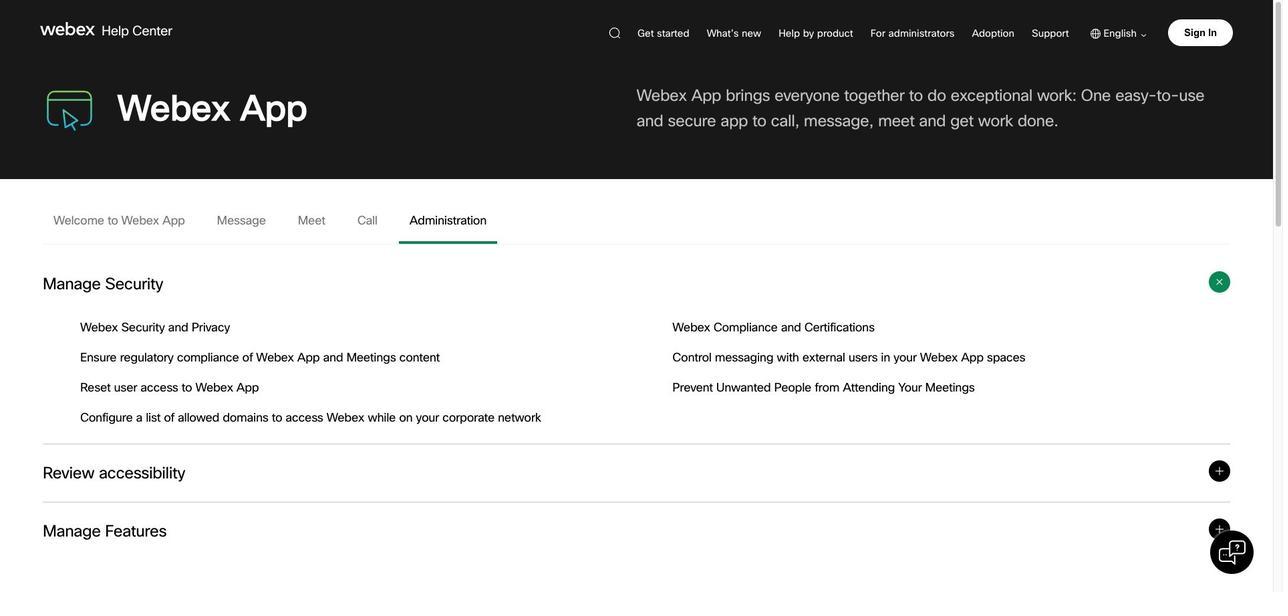 Task type: locate. For each thing, give the bounding box(es) containing it.
webex logo image
[[40, 22, 95, 35]]

chat help image
[[1219, 539, 1246, 566]]



Task type: describe. For each thing, give the bounding box(es) containing it.
search icon image
[[609, 27, 620, 39]]

landing icon image
[[43, 82, 96, 135]]

arrow image
[[1137, 34, 1147, 37]]



Task type: vqa. For each thing, say whether or not it's contained in the screenshot.
chat help image
yes



